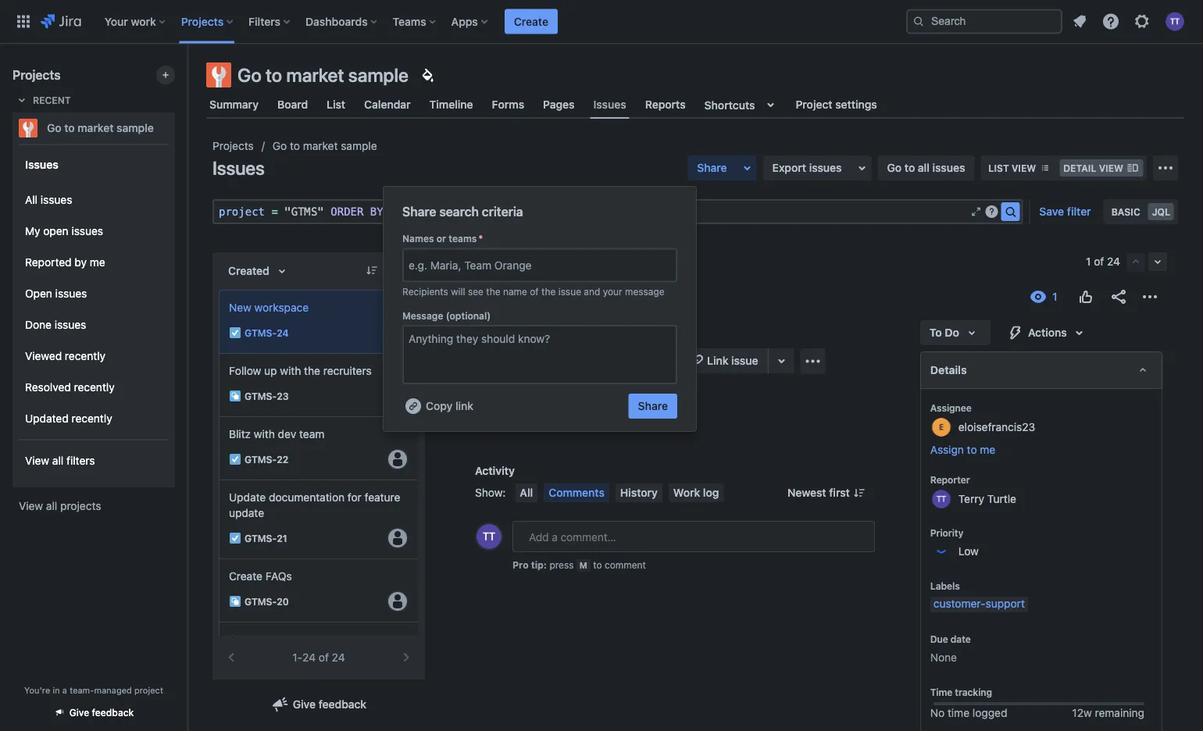 Task type: locate. For each thing, give the bounding box(es) containing it.
comments button
[[544, 484, 610, 503]]

projects down summary link
[[213, 140, 254, 152]]

0 vertical spatial market
[[286, 64, 344, 86]]

timeline link
[[427, 91, 477, 119]]

24 right 1
[[1108, 255, 1121, 268]]

update
[[229, 491, 266, 504]]

share image
[[1110, 288, 1129, 306]]

settings image
[[1133, 12, 1152, 31]]

me right by
[[90, 256, 105, 269]]

1 vertical spatial of
[[530, 286, 539, 297]]

0 horizontal spatial me
[[90, 256, 105, 269]]

0 horizontal spatial issue
[[559, 286, 582, 297]]

names
[[403, 233, 434, 244]]

new workspace
[[229, 301, 309, 314], [475, 317, 605, 339]]

sub task image left gtms-20
[[229, 596, 242, 608]]

gtms- down up
[[245, 391, 277, 402]]

1 vertical spatial task image
[[229, 532, 242, 545]]

list right board
[[327, 98, 346, 111]]

project right managed
[[134, 686, 163, 696]]

2 vertical spatial all
[[46, 500, 57, 513]]

0 horizontal spatial with
[[254, 428, 275, 441]]

all inside 'link'
[[25, 194, 38, 206]]

sub task image
[[229, 390, 242, 403], [229, 596, 242, 608]]

sample
[[348, 64, 409, 86], [117, 122, 154, 134], [341, 140, 377, 152]]

0 horizontal spatial the
[[304, 365, 320, 378]]

1 horizontal spatial workspace
[[516, 317, 605, 339]]

issues left list view
[[933, 161, 966, 174]]

link issue button
[[681, 349, 770, 374]]

tab list containing issues
[[197, 91, 1194, 119]]

task image for update documentation for feature update
[[229, 532, 242, 545]]

0 vertical spatial project
[[219, 205, 265, 218]]

0 horizontal spatial give
[[69, 708, 89, 719]]

all inside view all projects link
[[46, 500, 57, 513]]

create inside create button
[[514, 15, 549, 28]]

new workspace down gtms-24 link
[[475, 317, 605, 339]]

1 horizontal spatial all
[[520, 487, 533, 500]]

filters button
[[244, 9, 296, 34]]

24 up up
[[277, 327, 289, 338]]

1 vertical spatial sub task image
[[229, 596, 242, 608]]

open issues
[[25, 287, 87, 300]]

create for create one-pager
[[229, 634, 263, 646]]

1 horizontal spatial view
[[1100, 163, 1124, 174]]

view for view all filters
[[25, 455, 49, 468]]

2 view from the left
[[1100, 163, 1124, 174]]

gtms- for workspace
[[245, 327, 277, 338]]

project inside 'jql query' field
[[219, 205, 265, 218]]

done issues
[[25, 319, 86, 332]]

issues down reported by me
[[55, 287, 87, 300]]

0 vertical spatial view
[[25, 455, 49, 468]]

sample up calendar
[[348, 64, 409, 86]]

1 vertical spatial create
[[229, 570, 263, 583]]

pro tip: press m to comment
[[513, 560, 646, 571]]

0 vertical spatial issue
[[559, 286, 582, 297]]

all inside view all filters link
[[52, 455, 64, 468]]

gtms-24 down 'orange'
[[497, 290, 546, 303]]

open share dialog image
[[738, 159, 757, 177]]

none
[[931, 652, 958, 664]]

vote options: no one has voted for this issue yet. image
[[1077, 288, 1096, 306]]

0 vertical spatial list
[[327, 98, 346, 111]]

1 vertical spatial project
[[134, 686, 163, 696]]

1 vertical spatial view
[[19, 500, 43, 513]]

all issues
[[25, 194, 72, 206]]

1 vertical spatial issue
[[732, 355, 759, 367]]

1 horizontal spatial list
[[989, 163, 1010, 174]]

resolved recently
[[25, 381, 115, 394]]

1 horizontal spatial give feedback
[[293, 698, 367, 711]]

2 task image from the top
[[229, 532, 242, 545]]

1 horizontal spatial issue
[[732, 355, 759, 367]]

link
[[707, 355, 729, 367]]

feedback down managed
[[92, 708, 134, 719]]

create up gtms-20
[[229, 570, 263, 583]]

all for filters
[[52, 455, 64, 468]]

view for detail view
[[1100, 163, 1124, 174]]

new down see
[[475, 317, 512, 339]]

teams button
[[388, 9, 442, 34]]

0 vertical spatial new workspace
[[229, 301, 309, 314]]

jql
[[1153, 206, 1171, 217]]

go to market sample up the list link
[[238, 64, 409, 86]]

2 vertical spatial projects
[[213, 140, 254, 152]]

me inside button
[[981, 444, 996, 457]]

2 vertical spatial share
[[638, 400, 668, 413]]

Message (optional) text field
[[403, 325, 678, 385]]

view down updated
[[25, 455, 49, 468]]

create inside create one-pager link
[[229, 634, 263, 646]]

jira image
[[41, 12, 81, 31], [41, 12, 81, 31]]

all left "projects" in the left of the page
[[46, 500, 57, 513]]

the left recruiters
[[304, 365, 320, 378]]

reported
[[25, 256, 72, 269]]

done
[[25, 319, 52, 332]]

the
[[486, 286, 501, 297], [542, 286, 556, 297], [304, 365, 320, 378]]

1 horizontal spatial share
[[638, 400, 668, 413]]

issues down projects link
[[213, 157, 265, 179]]

issues for all issues
[[41, 194, 72, 206]]

1 group from the top
[[19, 144, 169, 486]]

2 horizontal spatial of
[[1095, 255, 1105, 268]]

0 horizontal spatial view
[[1012, 163, 1037, 174]]

gtms-24 up up
[[245, 327, 289, 338]]

share inside button
[[638, 400, 668, 413]]

resolved
[[25, 381, 71, 394]]

all right the show:
[[520, 487, 533, 500]]

reporter pin to top. only you can see pinned fields. image
[[974, 474, 986, 486]]

projects
[[60, 500, 101, 513]]

all for all
[[520, 487, 533, 500]]

view for list view
[[1012, 163, 1037, 174]]

do
[[945, 326, 960, 339]]

0 horizontal spatial list
[[327, 98, 346, 111]]

dashboards button
[[301, 9, 384, 34]]

create project image
[[159, 69, 172, 81]]

gtms- for with
[[245, 454, 277, 465]]

0 vertical spatial all
[[25, 194, 38, 206]]

0 vertical spatial recently
[[65, 350, 106, 363]]

1 horizontal spatial the
[[486, 286, 501, 297]]

give down 1- on the bottom of the page
[[293, 698, 316, 711]]

filter
[[1068, 205, 1092, 218]]

2 vertical spatial recently
[[72, 412, 112, 425]]

issues inside 'tab list'
[[594, 98, 627, 111]]

go to all issues link
[[878, 156, 975, 181]]

due
[[931, 634, 949, 645]]

group containing all issues
[[19, 180, 169, 439]]

recently for resolved recently
[[74, 381, 115, 394]]

issues up viewed recently
[[55, 319, 86, 332]]

names or teams *
[[403, 233, 483, 244]]

of right 1
[[1095, 255, 1105, 268]]

work log
[[674, 487, 719, 500]]

projects up sidebar navigation icon
[[181, 15, 224, 28]]

0 vertical spatial all
[[918, 161, 930, 174]]

0 vertical spatial task image
[[229, 327, 242, 339]]

0 horizontal spatial give feedback button
[[44, 700, 143, 726]]

me down eloisefrancis23
[[981, 444, 996, 457]]

time tracking pin to top. only you can see pinned fields. image
[[996, 686, 1008, 699]]

gtms- down "create faqs"
[[245, 596, 277, 607]]

workspace down recipients will see the name of the issue and your message
[[516, 317, 605, 339]]

to right assign
[[968, 444, 978, 457]]

1 vertical spatial all
[[520, 487, 533, 500]]

issues inside open issues link
[[55, 287, 87, 300]]

view up search icon
[[1012, 163, 1037, 174]]

new workspace down created dropdown button
[[229, 301, 309, 314]]

give feedback for the right give feedback button
[[293, 698, 367, 711]]

name
[[503, 286, 528, 297]]

0 vertical spatial sub task image
[[229, 390, 242, 403]]

2 group from the top
[[19, 180, 169, 439]]

1 vertical spatial list
[[989, 163, 1010, 174]]

0 horizontal spatial workspace
[[254, 301, 309, 314]]

gtms- up up
[[245, 327, 277, 338]]

0 horizontal spatial new
[[229, 301, 252, 314]]

create button
[[505, 9, 558, 34]]

1 view from the left
[[1012, 163, 1037, 174]]

activity
[[475, 465, 515, 478]]

maria,
[[431, 259, 462, 272]]

all inside go to all issues link
[[918, 161, 930, 174]]

give down 'team-'
[[69, 708, 89, 719]]

actions image
[[1141, 288, 1160, 306]]

20
[[277, 596, 289, 607]]

0 vertical spatial me
[[90, 256, 105, 269]]

issues inside done issues link
[[55, 319, 86, 332]]

go to market sample link
[[13, 113, 169, 144], [273, 137, 377, 156]]

gtms- for up
[[245, 391, 277, 402]]

sample left the add to starred icon
[[117, 122, 154, 134]]

reported by me
[[25, 256, 105, 269]]

go to market sample down recent
[[47, 122, 154, 134]]

1-24 of 24
[[293, 652, 345, 664]]

project left =
[[219, 205, 265, 218]]

sort descending image
[[366, 264, 378, 277]]

market down the list link
[[303, 140, 338, 152]]

list up syntax help icon
[[989, 163, 1010, 174]]

issues
[[810, 161, 842, 174], [933, 161, 966, 174], [41, 194, 72, 206], [72, 225, 103, 238], [55, 287, 87, 300], [55, 319, 86, 332]]

reported by me link
[[19, 247, 169, 278]]

all right "open export issues dropdown" icon
[[918, 161, 930, 174]]

2 vertical spatial market
[[303, 140, 338, 152]]

new down the created
[[229, 301, 252, 314]]

give feedback button down 1-24 of 24
[[262, 693, 376, 718]]

to right "open export issues dropdown" icon
[[905, 161, 916, 174]]

all left filters
[[52, 455, 64, 468]]

issue inside button
[[732, 355, 759, 367]]

1 horizontal spatial me
[[981, 444, 996, 457]]

workspace down the order by image
[[254, 301, 309, 314]]

2 vertical spatial create
[[229, 634, 263, 646]]

issues right export
[[810, 161, 842, 174]]

give feedback down 1-24 of 24
[[293, 698, 367, 711]]

1 vertical spatial new workspace
[[475, 317, 605, 339]]

issues for done issues
[[55, 319, 86, 332]]

1 sub task image from the top
[[229, 390, 242, 403]]

0 vertical spatial new
[[229, 301, 252, 314]]

sample down the list link
[[341, 140, 377, 152]]

menu bar
[[512, 484, 727, 503]]

0 horizontal spatial share
[[403, 204, 437, 219]]

view right detail
[[1100, 163, 1124, 174]]

banner
[[0, 0, 1204, 44]]

issue
[[559, 286, 582, 297], [732, 355, 759, 367]]

0 horizontal spatial of
[[319, 652, 329, 664]]

0 vertical spatial go to market sample
[[238, 64, 409, 86]]

feedback
[[319, 698, 367, 711], [92, 708, 134, 719]]

recently down the viewed recently link at the left of page
[[74, 381, 115, 394]]

recently for updated recently
[[72, 412, 112, 425]]

me for assign to me
[[981, 444, 996, 457]]

actions
[[1029, 326, 1068, 339]]

feedback down 1-24 of 24
[[319, 698, 367, 711]]

1 horizontal spatial go to market sample link
[[273, 137, 377, 156]]

pages
[[543, 98, 575, 111]]

group
[[19, 144, 169, 486], [19, 180, 169, 439]]

24
[[1108, 255, 1121, 268], [533, 290, 546, 303], [277, 327, 289, 338], [303, 652, 316, 664], [332, 652, 345, 664]]

24 right 1- on the bottom of the page
[[332, 652, 345, 664]]

create
[[514, 15, 549, 28], [229, 570, 263, 583], [229, 634, 263, 646]]

0 horizontal spatial gtms-24
[[245, 327, 289, 338]]

syntax help image
[[986, 206, 999, 218]]

1 vertical spatial gtms-24
[[245, 327, 289, 338]]

0 vertical spatial projects
[[181, 15, 224, 28]]

viewed
[[25, 350, 62, 363]]

gtms- down "update" at left
[[245, 533, 277, 544]]

give feedback down you're in a team-managed project
[[69, 708, 134, 719]]

recently down done issues link
[[65, 350, 106, 363]]

export issues
[[773, 161, 842, 174]]

tab list
[[197, 91, 1194, 119]]

1 vertical spatial me
[[981, 444, 996, 457]]

my open issues
[[25, 225, 103, 238]]

21
[[277, 533, 287, 544]]

projects for projects link
[[213, 140, 254, 152]]

issues inside go to all issues link
[[933, 161, 966, 174]]

1 vertical spatial market
[[78, 122, 114, 134]]

Add a comment… field
[[513, 521, 875, 553]]

1 vertical spatial all
[[52, 455, 64, 468]]

issue right the link
[[732, 355, 759, 367]]

task image up follow
[[229, 327, 242, 339]]

issues inside export issues button
[[810, 161, 842, 174]]

projects up collapse recent projects icon
[[13, 68, 61, 82]]

issues for open issues
[[55, 287, 87, 300]]

press
[[550, 560, 574, 571]]

go down recent
[[47, 122, 61, 134]]

your
[[105, 15, 128, 28]]

issues inside my open issues link
[[72, 225, 103, 238]]

list link
[[324, 91, 349, 119]]

project settings
[[796, 98, 878, 111]]

2 horizontal spatial the
[[542, 286, 556, 297]]

to up board
[[266, 64, 282, 86]]

list
[[327, 98, 346, 111], [989, 163, 1010, 174]]

1 vertical spatial new
[[475, 317, 512, 339]]

recently down resolved recently link
[[72, 412, 112, 425]]

forms
[[492, 98, 525, 111]]

the right name
[[542, 286, 556, 297]]

with right up
[[280, 365, 301, 378]]

the right see
[[486, 286, 501, 297]]

issues up all issues
[[25, 158, 59, 171]]

create for create faqs
[[229, 570, 263, 583]]

market up all issues 'link'
[[78, 122, 114, 134]]

message (optional)
[[403, 310, 491, 321]]

all for projects
[[46, 500, 57, 513]]

0 vertical spatial sample
[[348, 64, 409, 86]]

all up 'my'
[[25, 194, 38, 206]]

notifications image
[[1071, 12, 1090, 31]]

go to market sample link down the list link
[[273, 137, 377, 156]]

market up the list link
[[286, 64, 344, 86]]

issues inside all issues 'link'
[[41, 194, 72, 206]]

you're in a team-managed project
[[24, 686, 163, 696]]

task image for new workspace
[[229, 327, 242, 339]]

go to market sample down the list link
[[273, 140, 377, 152]]

0 vertical spatial gtms-24
[[497, 290, 546, 303]]

pages link
[[540, 91, 578, 119]]

eloisefrancis23 image
[[389, 387, 407, 406]]

go to market sample link down recent
[[13, 113, 169, 144]]

create left one-
[[229, 634, 263, 646]]

link web pages and more image
[[773, 352, 792, 371]]

list for list
[[327, 98, 346, 111]]

create right apps popup button
[[514, 15, 549, 28]]

projects inside popup button
[[181, 15, 224, 28]]

timeline
[[430, 98, 473, 111]]

22
[[277, 454, 289, 465]]

shortcuts button
[[702, 91, 784, 119]]

with left dev
[[254, 428, 275, 441]]

of right name
[[530, 286, 539, 297]]

0 vertical spatial create
[[514, 15, 549, 28]]

2 horizontal spatial share
[[698, 161, 727, 174]]

list inside 'tab list'
[[327, 98, 346, 111]]

issues right open
[[72, 225, 103, 238]]

1 vertical spatial share
[[403, 204, 437, 219]]

gtms- down 'orange'
[[497, 290, 533, 303]]

1 vertical spatial recently
[[74, 381, 115, 394]]

all inside button
[[520, 487, 533, 500]]

all
[[918, 161, 930, 174], [52, 455, 64, 468], [46, 500, 57, 513]]

1 horizontal spatial new workspace
[[475, 317, 605, 339]]

0 horizontal spatial all
[[25, 194, 38, 206]]

reports
[[645, 98, 686, 111]]

details element
[[921, 352, 1163, 389]]

1 of 24
[[1087, 255, 1121, 268]]

to down recent
[[64, 122, 75, 134]]

0 vertical spatial share
[[698, 161, 727, 174]]

give feedback button down you're in a team-managed project
[[44, 700, 143, 726]]

copy link button
[[403, 394, 475, 419]]

go down board link
[[273, 140, 287, 152]]

*
[[479, 233, 483, 244]]

view all filters
[[25, 455, 95, 468]]

time
[[948, 707, 970, 720]]

create one-pager
[[229, 634, 319, 646]]

gtms-
[[497, 290, 533, 303], [245, 327, 277, 338], [245, 391, 277, 402], [245, 454, 277, 465], [245, 533, 277, 544], [245, 596, 277, 607]]

0 horizontal spatial give feedback
[[69, 708, 134, 719]]

order
[[331, 205, 364, 218]]

1 task image from the top
[[229, 327, 242, 339]]

view left "projects" in the left of the page
[[19, 500, 43, 513]]

issues right pages
[[594, 98, 627, 111]]

open issues link
[[19, 278, 169, 310]]

give
[[293, 698, 316, 711], [69, 708, 89, 719]]

0 vertical spatial with
[[280, 365, 301, 378]]

import and bulk change issues image
[[1157, 159, 1176, 177]]

1 horizontal spatial project
[[219, 205, 265, 218]]

issues up open
[[41, 194, 72, 206]]

to inside go to all issues link
[[905, 161, 916, 174]]

of right 1- on the bottom of the page
[[319, 652, 329, 664]]

issue left and
[[559, 286, 582, 297]]

customer-support
[[934, 598, 1026, 611]]

blitz
[[229, 428, 251, 441]]

2 vertical spatial go to market sample
[[273, 140, 377, 152]]

profile image of terry turtle image
[[477, 525, 502, 550]]

history
[[621, 487, 658, 500]]

issues for export issues
[[810, 161, 842, 174]]

no time logged
[[931, 707, 1008, 720]]

your profile and settings image
[[1166, 12, 1185, 31]]

2 horizontal spatial issues
[[594, 98, 627, 111]]

task image
[[229, 327, 242, 339], [229, 532, 242, 545]]

2 sub task image from the top
[[229, 596, 242, 608]]

sub task image down follow
[[229, 390, 242, 403]]

recently for viewed recently
[[65, 350, 106, 363]]

gtms- right task image
[[245, 454, 277, 465]]

task image down "update" at left
[[229, 532, 242, 545]]



Task type: vqa. For each thing, say whether or not it's contained in the screenshot.
you're on the free plan
no



Task type: describe. For each thing, give the bounding box(es) containing it.
group containing issues
[[19, 144, 169, 486]]

assignee pin to top. only you can see pinned fields. image
[[975, 402, 988, 414]]

0 vertical spatial workspace
[[254, 301, 309, 314]]

banner containing your work
[[0, 0, 1204, 44]]

recruiters
[[323, 365, 372, 378]]

actions button
[[997, 321, 1099, 346]]

view all filters link
[[19, 446, 169, 477]]

newest first image
[[853, 487, 866, 500]]

to down board link
[[290, 140, 300, 152]]

give feedback for left give feedback button
[[69, 708, 134, 719]]

comment
[[605, 560, 646, 571]]

view all projects link
[[13, 492, 175, 521]]

my
[[25, 225, 40, 238]]

calendar
[[364, 98, 411, 111]]

basic
[[1112, 206, 1141, 217]]

to inside 'assign to me' button
[[968, 444, 978, 457]]

first
[[830, 487, 850, 500]]

menu bar containing all
[[512, 484, 727, 503]]

apps
[[452, 15, 478, 28]]

terry
[[959, 492, 985, 505]]

labels pin to top. only you can see pinned fields. image
[[964, 580, 976, 593]]

1 vertical spatial workspace
[[516, 317, 605, 339]]

1 horizontal spatial new
[[475, 317, 512, 339]]

appswitcher icon image
[[14, 12, 33, 31]]

recent
[[33, 95, 71, 106]]

assignee
[[931, 403, 972, 414]]

viewed recently
[[25, 350, 106, 363]]

view for view all projects
[[19, 500, 43, 513]]

24 down pager
[[303, 652, 316, 664]]

will
[[451, 286, 466, 297]]

gtms- for documentation
[[245, 533, 277, 544]]

labels
[[931, 581, 961, 592]]

comments
[[549, 487, 605, 500]]

task image
[[229, 453, 242, 466]]

0 horizontal spatial feedback
[[92, 708, 134, 719]]

1
[[1087, 255, 1092, 268]]

your
[[603, 286, 623, 297]]

set background color image
[[418, 66, 437, 84]]

go to all issues
[[888, 161, 966, 174]]

add to starred image
[[170, 119, 189, 138]]

e.g. maria, team orange
[[409, 259, 532, 272]]

the for name
[[486, 286, 501, 297]]

view all projects
[[19, 500, 101, 513]]

date
[[951, 634, 971, 645]]

list for list view
[[989, 163, 1010, 174]]

done issues link
[[19, 310, 169, 341]]

create one-pager link
[[219, 623, 418, 686]]

pager
[[289, 634, 319, 646]]

detail
[[1064, 163, 1097, 174]]

board
[[277, 98, 308, 111]]

updated recently
[[25, 412, 112, 425]]

calendar link
[[361, 91, 414, 119]]

12w remaining
[[1073, 707, 1145, 720]]

1-
[[293, 652, 303, 664]]

list view
[[989, 163, 1037, 174]]

reporter
[[931, 475, 971, 485]]

projects for "projects" popup button
[[181, 15, 224, 28]]

1 horizontal spatial give feedback button
[[262, 693, 376, 718]]

all for all issues
[[25, 194, 38, 206]]

gtms-23
[[245, 391, 289, 402]]

project
[[796, 98, 833, 111]]

share inside dropdown button
[[698, 161, 727, 174]]

1 horizontal spatial gtms-24
[[497, 290, 546, 303]]

(optional)
[[446, 310, 491, 321]]

summary link
[[206, 91, 262, 119]]

order by image
[[273, 262, 291, 281]]

JQL query field
[[214, 201, 970, 223]]

e.g.
[[409, 259, 428, 272]]

create for create
[[514, 15, 549, 28]]

sidebar navigation image
[[170, 63, 205, 94]]

by
[[75, 256, 87, 269]]

team-
[[70, 686, 94, 696]]

recipients
[[403, 286, 449, 297]]

orange
[[495, 259, 532, 272]]

blitz with dev team
[[229, 428, 325, 441]]

help image
[[1102, 12, 1121, 31]]

created
[[228, 265, 270, 278]]

the for recruiters
[[304, 365, 320, 378]]

created button
[[219, 259, 301, 284]]

recipients will see the name of the issue and your message
[[403, 286, 665, 297]]

export
[[773, 161, 807, 174]]

1 vertical spatial go to market sample
[[47, 122, 154, 134]]

1 vertical spatial projects
[[13, 68, 61, 82]]

2 vertical spatial of
[[319, 652, 329, 664]]

you're
[[24, 686, 50, 696]]

0 horizontal spatial new workspace
[[229, 301, 309, 314]]

export issues button
[[763, 156, 872, 181]]

reports link
[[642, 91, 689, 119]]

sub task image for create faqs
[[229, 596, 242, 608]]

go right "open export issues dropdown" icon
[[888, 161, 902, 174]]

time tracking
[[931, 687, 993, 698]]

24 right name
[[533, 290, 546, 303]]

go up summary
[[238, 64, 262, 86]]

primary element
[[9, 0, 907, 43]]

to do
[[930, 326, 960, 339]]

sub task image for follow up with the recruiters
[[229, 390, 242, 403]]

history button
[[616, 484, 663, 503]]

teams
[[393, 15, 427, 28]]

0 horizontal spatial issues
[[25, 158, 59, 171]]

update
[[229, 507, 264, 520]]

assign to me button
[[931, 442, 1147, 458]]

eloisefrancis23 image
[[389, 324, 407, 342]]

gtms- for faqs
[[245, 596, 277, 607]]

or
[[437, 233, 446, 244]]

search image
[[913, 15, 926, 28]]

message
[[625, 286, 665, 297]]

0 horizontal spatial go to market sample link
[[13, 113, 169, 144]]

1 vertical spatial with
[[254, 428, 275, 441]]

1 horizontal spatial issues
[[213, 157, 265, 179]]

team
[[299, 428, 325, 441]]

link
[[456, 400, 474, 413]]

1 vertical spatial sample
[[117, 122, 154, 134]]

turtle
[[988, 492, 1017, 505]]

0 horizontal spatial project
[[134, 686, 163, 696]]

me for reported by me
[[90, 256, 105, 269]]

filters
[[249, 15, 281, 28]]

editor image
[[970, 206, 983, 218]]

to right m at the left bottom
[[593, 560, 602, 571]]

collapse recent projects image
[[13, 91, 31, 109]]

2 vertical spatial sample
[[341, 140, 377, 152]]

see
[[468, 286, 484, 297]]

refresh image
[[397, 264, 410, 277]]

work
[[674, 487, 701, 500]]

1 horizontal spatial of
[[530, 286, 539, 297]]

terry turtle
[[959, 492, 1017, 505]]

open export issues dropdown image
[[853, 159, 872, 177]]

search image
[[1002, 202, 1020, 221]]

1 horizontal spatial give
[[293, 698, 316, 711]]

0 vertical spatial of
[[1095, 255, 1105, 268]]

resolved recently link
[[19, 372, 169, 403]]

gtms-24 link
[[497, 288, 546, 306]]

board link
[[274, 91, 311, 119]]

settings
[[836, 98, 878, 111]]

1 horizontal spatial with
[[280, 365, 301, 378]]

share button
[[688, 156, 757, 181]]

=
[[272, 205, 278, 218]]

logged
[[973, 707, 1008, 720]]

gtms-21
[[245, 533, 287, 544]]

add app image
[[804, 352, 823, 371]]

23
[[277, 391, 289, 402]]

details
[[931, 364, 967, 377]]

Search field
[[907, 9, 1063, 34]]

gtms-22
[[245, 454, 289, 465]]

dev
[[278, 428, 296, 441]]

copy link
[[426, 400, 474, 413]]

m
[[580, 560, 588, 571]]

filters
[[66, 455, 95, 468]]

1 horizontal spatial feedback
[[319, 698, 367, 711]]

in
[[53, 686, 60, 696]]

share search criteria
[[403, 204, 523, 219]]

to
[[930, 326, 943, 339]]



